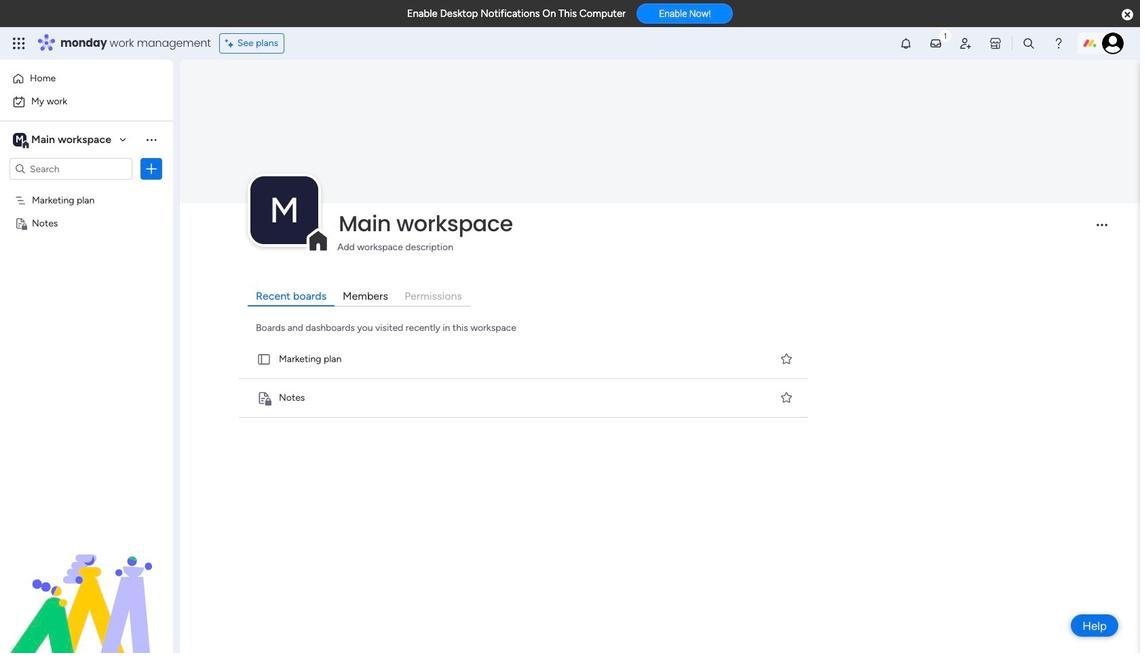 Task type: describe. For each thing, give the bounding box(es) containing it.
1 image
[[940, 28, 952, 43]]

update feed image
[[929, 37, 943, 50]]

workspace options image
[[145, 133, 158, 146]]

see plans image
[[225, 36, 237, 51]]

1 horizontal spatial workspace image
[[251, 176, 318, 244]]

v2 ellipsis image
[[1097, 224, 1108, 236]]

add to favorites image
[[780, 391, 794, 405]]

dapulse close image
[[1122, 8, 1134, 22]]

workspace image inside "element"
[[13, 132, 26, 147]]

lottie animation image
[[0, 517, 173, 654]]

search everything image
[[1022, 37, 1036, 50]]

1 vertical spatial option
[[8, 91, 165, 113]]

0 horizontal spatial private board image
[[14, 217, 27, 229]]



Task type: locate. For each thing, give the bounding box(es) containing it.
0 horizontal spatial workspace image
[[13, 132, 26, 147]]

1 vertical spatial workspace image
[[251, 176, 318, 244]]

help image
[[1052, 37, 1066, 50]]

1 vertical spatial private board image
[[257, 391, 272, 406]]

private board image
[[14, 217, 27, 229], [257, 391, 272, 406]]

list box
[[0, 186, 173, 418]]

lottie animation element
[[0, 517, 173, 654]]

monday marketplace image
[[989, 37, 1003, 50]]

0 vertical spatial workspace image
[[13, 132, 26, 147]]

kendall parks image
[[1103, 33, 1124, 54]]

1 horizontal spatial private board image
[[257, 391, 272, 406]]

workspace selection element
[[13, 132, 113, 149]]

options image
[[145, 162, 158, 176]]

add to favorites image
[[780, 353, 794, 366]]

private board image inside quick search results list box
[[257, 391, 272, 406]]

option
[[8, 68, 165, 90], [8, 91, 165, 113], [0, 188, 173, 190]]

workspace image
[[13, 132, 26, 147], [251, 176, 318, 244]]

0 vertical spatial private board image
[[14, 217, 27, 229]]

Search in workspace field
[[29, 161, 113, 177]]

notifications image
[[900, 37, 913, 50]]

public board image
[[257, 352, 272, 367]]

select product image
[[12, 37, 26, 50]]

2 vertical spatial option
[[0, 188, 173, 190]]

quick search results list box
[[236, 341, 813, 418]]

invite members image
[[959, 37, 973, 50]]

None field
[[335, 210, 1086, 238]]

0 vertical spatial option
[[8, 68, 165, 90]]



Task type: vqa. For each thing, say whether or not it's contained in the screenshot.
Search Everything icon
yes



